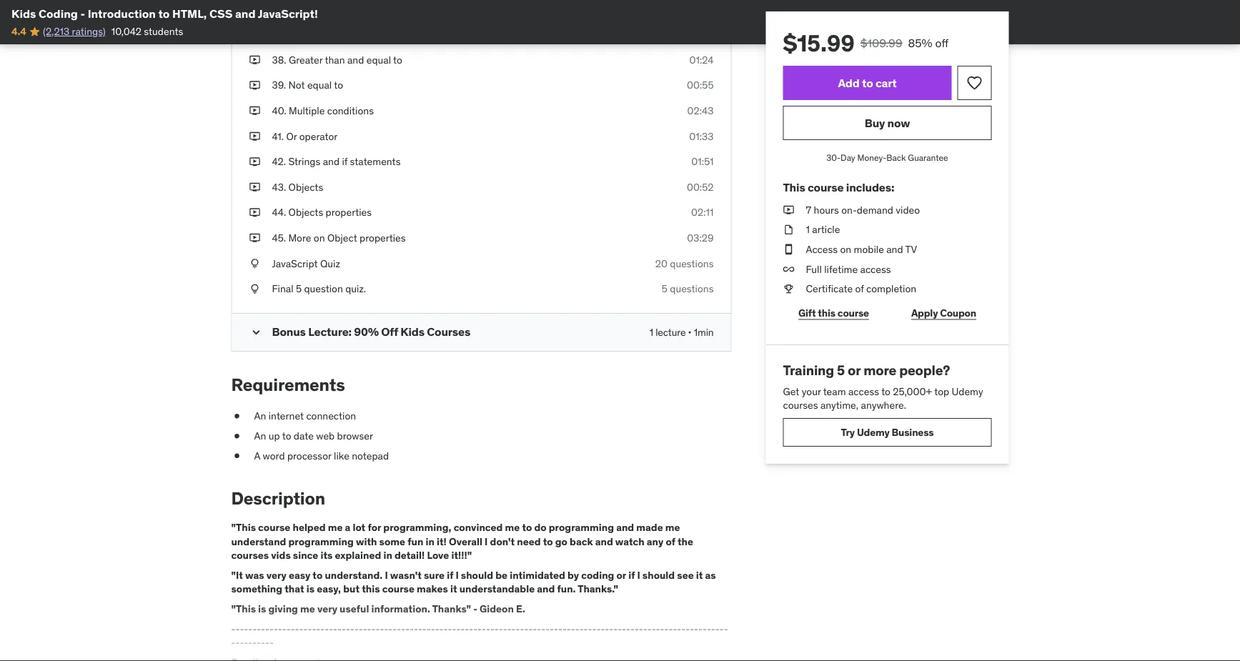 Task type: locate. For each thing, give the bounding box(es) containing it.
xsmall image left 42.
[[249, 155, 261, 169]]

1 vertical spatial objects
[[289, 206, 323, 219]]

kids
[[11, 6, 36, 21], [401, 325, 425, 339]]

to up anywhere.
[[882, 385, 891, 398]]

0 horizontal spatial of
[[666, 535, 676, 548]]

2 questions from the top
[[670, 282, 714, 295]]

udemy right try
[[857, 426, 890, 439]]

90%
[[354, 325, 379, 339]]

0 vertical spatial in
[[426, 535, 435, 548]]

and right css on the left top of the page
[[235, 6, 256, 21]]

objects up more
[[289, 206, 323, 219]]

36. else if statements
[[272, 2, 369, 15]]

course down wasn't
[[382, 583, 415, 596]]

and left tv
[[887, 243, 903, 256]]

this
[[818, 306, 836, 319], [362, 583, 380, 596]]

xsmall image left 44.
[[249, 206, 261, 220]]

xsmall image left '36.' on the left of the page
[[249, 2, 261, 16]]

of down full lifetime access
[[856, 282, 864, 295]]

video
[[896, 203, 920, 216]]

0 vertical spatial udemy
[[952, 385, 984, 398]]

0 horizontal spatial in
[[384, 549, 392, 562]]

than
[[325, 53, 345, 66]]

and
[[235, 6, 256, 21], [347, 53, 364, 66], [323, 155, 340, 168], [887, 243, 903, 256], [595, 535, 613, 548], [537, 583, 555, 596]]

0 vertical spatial "this
[[231, 521, 256, 534]]

85%
[[908, 35, 933, 50]]

need
[[517, 535, 541, 548]]

1 horizontal spatial courses
[[783, 399, 818, 412]]

xsmall image for javascript quiz
[[249, 257, 261, 271]]

1 vertical spatial this
[[362, 583, 380, 596]]

equal
[[367, 53, 391, 66], [307, 79, 332, 92]]

day
[[841, 152, 856, 163]]

xsmall image
[[249, 2, 261, 16], [249, 78, 261, 92], [249, 104, 261, 118], [249, 180, 261, 194], [783, 203, 795, 217], [249, 206, 261, 220], [783, 243, 795, 257], [783, 262, 795, 276], [231, 410, 243, 424], [231, 429, 243, 443], [231, 449, 243, 463]]

sure
[[424, 569, 445, 582]]

equal right not
[[307, 79, 332, 92]]

0 vertical spatial questions
[[670, 257, 714, 270]]

10,042
[[111, 25, 142, 38]]

of left the
[[666, 535, 676, 548]]

1 article
[[806, 223, 840, 236]]

xsmall image left access
[[783, 243, 795, 257]]

kids up 4.4
[[11, 6, 36, 21]]

course up hours
[[808, 180, 844, 195]]

0 horizontal spatial 5
[[296, 282, 302, 295]]

1 horizontal spatial equal
[[367, 53, 391, 66]]

access down mobile
[[861, 263, 891, 275]]

1 objects from the top
[[289, 181, 323, 193]]

an left up at the left bottom of the page
[[254, 430, 266, 442]]

courses down understand
[[231, 549, 269, 562]]

0 vertical spatial an
[[254, 410, 266, 423]]

xsmall image left javascript
[[249, 257, 261, 271]]

1 vertical spatial or
[[617, 569, 626, 582]]

equal right than
[[367, 53, 391, 66]]

understand.
[[325, 569, 383, 582]]

questions
[[670, 257, 714, 270], [670, 282, 714, 295]]

or left more on the right bottom of the page
[[848, 362, 861, 379]]

0 vertical spatial or
[[848, 362, 861, 379]]

41.
[[272, 130, 284, 142]]

me up don't
[[505, 521, 520, 534]]

1 vertical spatial statements
[[350, 155, 401, 168]]

on up full lifetime access
[[841, 243, 852, 256]]

add to cart
[[838, 75, 897, 90]]

operator
[[299, 130, 338, 142]]

1 vertical spatial courses
[[231, 549, 269, 562]]

fun
[[408, 535, 424, 548]]

questions up 5 questions
[[670, 257, 714, 270]]

full lifetime access
[[806, 263, 891, 275]]

bonus
[[272, 325, 306, 339]]

1 vertical spatial it
[[450, 583, 457, 596]]

xsmall image left 39.
[[249, 78, 261, 92]]

of
[[856, 282, 864, 295], [666, 535, 676, 548]]

helped
[[293, 521, 326, 534]]

xsmall image for 42. strings and if statements
[[249, 155, 261, 169]]

detail! love
[[395, 549, 449, 562]]

gideon
[[480, 603, 514, 615]]

1 vertical spatial in
[[384, 549, 392, 562]]

courses inside training 5 or more people? get your team access to 25,000+ top udemy courses anytime, anywhere.
[[783, 399, 818, 412]]

very down easy,
[[317, 603, 337, 615]]

fun.
[[557, 583, 576, 596]]

or inside "this course helped me a lot for programming, convinced me to do programming and made me understand programming with some fun in it! overall i don't need to go back and watch any of the courses vids since its explained in detail! love it!!!" "it was very easy to understand. i wasn't sure if i should be intimidated by coding or if i should see it as something that is easy, but this course makes it understandable and fun. thanks." "this is giving me very useful information. thanks" - gideon e. --------------------------------------------------------------------------------------------------------------------- ----------
[[617, 569, 626, 582]]

0 vertical spatial objects
[[289, 181, 323, 193]]

it left the as
[[696, 569, 703, 582]]

lecture:
[[308, 325, 352, 339]]

access up anywhere.
[[849, 385, 880, 398]]

1 horizontal spatial kids
[[401, 325, 425, 339]]

an left internet
[[254, 410, 266, 423]]

on right more
[[314, 231, 325, 244]]

39.
[[272, 79, 286, 92]]

udemy right top
[[952, 385, 984, 398]]

1 vertical spatial of
[[666, 535, 676, 548]]

to
[[158, 6, 170, 21], [393, 53, 402, 66], [862, 75, 873, 90], [334, 79, 343, 92], [882, 385, 891, 398], [282, 430, 291, 442], [522, 521, 532, 534], [543, 535, 553, 548], [313, 569, 323, 582]]

date
[[294, 430, 314, 442]]

0 horizontal spatial i
[[385, 569, 388, 582]]

but
[[343, 583, 360, 596]]

xsmall image
[[249, 53, 261, 67], [249, 129, 261, 143], [249, 155, 261, 169], [783, 223, 795, 237], [249, 231, 261, 245], [249, 257, 261, 271], [249, 282, 261, 296], [783, 282, 795, 296]]

statements down conditions
[[350, 155, 401, 168]]

0 horizontal spatial 1
[[650, 326, 654, 339]]

made
[[637, 521, 663, 534]]

programming and
[[549, 521, 634, 534]]

0 horizontal spatial this
[[362, 583, 380, 596]]

this right gift
[[818, 306, 836, 319]]

5
[[296, 282, 302, 295], [662, 282, 668, 295], [837, 362, 845, 379]]

statements
[[318, 2, 369, 15], [350, 155, 401, 168]]

xsmall image for 41. or operator
[[249, 129, 261, 143]]

ratings)
[[72, 25, 106, 38]]

0 vertical spatial very
[[266, 569, 287, 582]]

5 up team
[[837, 362, 845, 379]]

xsmall image left 38.
[[249, 53, 261, 67]]

0 vertical spatial this
[[818, 306, 836, 319]]

to right up at the left bottom of the page
[[282, 430, 291, 442]]

0 horizontal spatial kids
[[11, 6, 36, 21]]

1 vertical spatial is
[[258, 603, 266, 615]]

1 vertical spatial 1
[[650, 326, 654, 339]]

mobile
[[854, 243, 884, 256]]

and down programming and
[[595, 535, 613, 548]]

1 horizontal spatial is
[[307, 583, 315, 596]]

01:51
[[692, 155, 714, 168]]

information.
[[371, 603, 430, 615]]

properties up object
[[326, 206, 372, 219]]

36.
[[272, 2, 286, 15]]

1 horizontal spatial udemy
[[952, 385, 984, 398]]

xsmall image for 38. greater than and equal to
[[249, 53, 261, 67]]

to inside training 5 or more people? get your team access to 25,000+ top udemy courses anytime, anywhere.
[[882, 385, 891, 398]]

0 vertical spatial is
[[307, 583, 315, 596]]

not
[[289, 79, 305, 92]]

in down some
[[384, 549, 392, 562]]

people?
[[900, 362, 950, 379]]

courses
[[427, 325, 471, 339]]

course up understand
[[258, 521, 291, 534]]

0 vertical spatial 1
[[806, 223, 810, 236]]

xsmall image left final
[[249, 282, 261, 296]]

me up the
[[666, 521, 680, 534]]

if left i should
[[629, 569, 635, 582]]

1 questions from the top
[[670, 257, 714, 270]]

introduction
[[88, 6, 156, 21]]

overall
[[449, 535, 483, 548]]

very down "vids"
[[266, 569, 287, 582]]

to down 38. greater than and equal to
[[334, 79, 343, 92]]

for
[[368, 521, 381, 534]]

0 horizontal spatial it
[[450, 583, 457, 596]]

$109.99
[[861, 35, 903, 50]]

"this
[[231, 521, 256, 534], [231, 603, 256, 615]]

"this course helped me a lot for programming, convinced me to do programming and made me understand programming with some fun in it! overall i don't need to go back and watch any of the courses vids since its explained in detail! love it!!!" "it was very easy to understand. i wasn't sure if i should be intimidated by coding or if i should see it as something that is easy, but this course makes it understandable and fun. thanks." "this is giving me very useful information. thanks" - gideon e. --------------------------------------------------------------------------------------------------------------------- ----------
[[231, 521, 728, 649]]

this right but
[[362, 583, 380, 596]]

course down certificate of completion
[[838, 306, 869, 319]]

me left the a
[[328, 521, 343, 534]]

to left the go
[[543, 535, 553, 548]]

30-
[[827, 152, 841, 163]]

final
[[272, 282, 294, 295]]

"this down something
[[231, 603, 256, 615]]

1 vertical spatial udemy
[[857, 426, 890, 439]]

it up thanks"
[[450, 583, 457, 596]]

1 an from the top
[[254, 410, 266, 423]]

an for an internet connection
[[254, 410, 266, 423]]

1 horizontal spatial on
[[841, 243, 852, 256]]

anytime,
[[821, 399, 859, 412]]

0 vertical spatial statements
[[318, 2, 369, 15]]

2 objects from the top
[[289, 206, 323, 219]]

5 inside training 5 or more people? get your team access to 25,000+ top udemy courses anytime, anywhere.
[[837, 362, 845, 379]]

1 vertical spatial equal
[[307, 79, 332, 92]]

1 vertical spatial very
[[317, 603, 337, 615]]

"this up understand
[[231, 521, 256, 534]]

demand
[[857, 203, 894, 216]]

final 5 question quiz.
[[272, 282, 366, 295]]

be
[[496, 569, 508, 582]]

objects down strings
[[289, 181, 323, 193]]

courses inside "this course helped me a lot for programming, convinced me to do programming and made me understand programming with some fun in it! overall i don't need to go back and watch any of the courses vids since its explained in detail! love it!!!" "it was very easy to understand. i wasn't sure if i should be intimidated by coding or if i should see it as something that is easy, but this course makes it understandable and fun. thanks." "this is giving me very useful information. thanks" - gideon e. --------------------------------------------------------------------------------------------------------------------- ----------
[[231, 549, 269, 562]]

xsmall image left 43.
[[249, 180, 261, 194]]

this course includes:
[[783, 180, 895, 195]]

1 left lecture
[[650, 326, 654, 339]]

2 horizontal spatial 5
[[837, 362, 845, 379]]

xsmall image left 41.
[[249, 129, 261, 143]]

1 for 1 article
[[806, 223, 810, 236]]

5 down '20'
[[662, 282, 668, 295]]

02:11
[[691, 206, 714, 219]]

1 horizontal spatial or
[[848, 362, 861, 379]]

i left don't
[[485, 535, 488, 548]]

45.
[[272, 231, 286, 244]]

try udemy business link
[[783, 418, 992, 447]]

kids right off
[[401, 325, 425, 339]]

statements right the else
[[318, 2, 369, 15]]

quiz.
[[345, 282, 366, 295]]

xsmall image left 45.
[[249, 231, 261, 245]]

is down something
[[258, 603, 266, 615]]

is right that at the bottom left of the page
[[307, 583, 315, 596]]

30-day money-back guarantee
[[827, 152, 949, 163]]

courses
[[783, 399, 818, 412], [231, 549, 269, 562]]

to inside button
[[862, 75, 873, 90]]

javascript!
[[258, 6, 318, 21]]

business
[[892, 426, 934, 439]]

to up easy,
[[313, 569, 323, 582]]

1 lecture • 1min
[[650, 326, 714, 339]]

1 left article
[[806, 223, 810, 236]]

1 for 1 lecture • 1min
[[650, 326, 654, 339]]

20
[[656, 257, 668, 270]]

apply coupon button
[[896, 299, 992, 327]]

0 horizontal spatial or
[[617, 569, 626, 582]]

wasn't
[[390, 569, 422, 582]]

if
[[310, 2, 316, 15], [342, 155, 348, 168], [447, 569, 454, 582], [629, 569, 635, 582]]

courses down 'get'
[[783, 399, 818, 412]]

something
[[231, 583, 282, 596]]

0 vertical spatial access
[[861, 263, 891, 275]]

easy
[[289, 569, 310, 582]]

i left wasn't
[[385, 569, 388, 582]]

1 vertical spatial access
[[849, 385, 880, 398]]

0 vertical spatial it
[[696, 569, 703, 582]]

off
[[936, 35, 949, 50]]

$15.99
[[783, 29, 855, 57]]

javascript quiz
[[272, 257, 340, 270]]

0 horizontal spatial is
[[258, 603, 266, 615]]

1 vertical spatial "this
[[231, 603, 256, 615]]

0 vertical spatial kids
[[11, 6, 36, 21]]

"it
[[231, 569, 243, 582]]

or
[[286, 130, 297, 142]]

questions down 20 questions
[[670, 282, 714, 295]]

to left cart
[[862, 75, 873, 90]]

properties right object
[[360, 231, 406, 244]]

gift this course link
[[783, 299, 885, 327]]

0 vertical spatial of
[[856, 282, 864, 295]]

1 vertical spatial questions
[[670, 282, 714, 295]]

or right coding
[[617, 569, 626, 582]]

5 right final
[[296, 282, 302, 295]]

i left should
[[456, 569, 459, 582]]

1 horizontal spatial 1
[[806, 223, 810, 236]]

0 horizontal spatial courses
[[231, 549, 269, 562]]

0 vertical spatial courses
[[783, 399, 818, 412]]

in left it!
[[426, 535, 435, 548]]

and right than
[[347, 53, 364, 66]]

2 horizontal spatial i
[[485, 535, 488, 548]]

2 an from the top
[[254, 430, 266, 442]]

connection
[[306, 410, 356, 423]]

makes
[[417, 583, 448, 596]]

1 vertical spatial an
[[254, 430, 266, 442]]

xsmall image left full
[[783, 262, 795, 276]]

to right than
[[393, 53, 402, 66]]

0 horizontal spatial equal
[[307, 79, 332, 92]]

lecture
[[656, 326, 686, 339]]

javascript
[[272, 257, 318, 270]]



Task type: describe. For each thing, give the bounding box(es) containing it.
(2,213 ratings)
[[43, 25, 106, 38]]

udemy inside training 5 or more people? get your team access to 25,000+ top udemy courses anytime, anywhere.
[[952, 385, 984, 398]]

1 vertical spatial properties
[[360, 231, 406, 244]]

small image
[[249, 325, 263, 340]]

the
[[678, 535, 694, 548]]

44.
[[272, 206, 286, 219]]

0 horizontal spatial very
[[266, 569, 287, 582]]

of inside "this course helped me a lot for programming, convinced me to do programming and made me understand programming with some fun in it! overall i don't need to go back and watch any of the courses vids since its explained in detail! love it!!!" "it was very easy to understand. i wasn't sure if i should be intimidated by coding or if i should see it as something that is easy, but this course makes it understandable and fun. thanks." "this is giving me very useful information. thanks" - gideon e. --------------------------------------------------------------------------------------------------------------------- ----------
[[666, 535, 676, 548]]

coupon
[[940, 306, 977, 319]]

$15.99 $109.99 85% off
[[783, 29, 949, 57]]

html,
[[172, 6, 207, 21]]

1 horizontal spatial in
[[426, 535, 435, 548]]

processor
[[287, 449, 332, 462]]

should
[[461, 569, 493, 582]]

xsmall image left 7
[[783, 203, 795, 217]]

vids
[[271, 549, 291, 562]]

0 horizontal spatial udemy
[[857, 426, 890, 439]]

lot
[[353, 521, 366, 534]]

up
[[269, 430, 280, 442]]

if right the else
[[310, 2, 316, 15]]

1 "this from the top
[[231, 521, 256, 534]]

•
[[688, 326, 692, 339]]

or inside training 5 or more people? get your team access to 25,000+ top udemy courses anytime, anywhere.
[[848, 362, 861, 379]]

1 horizontal spatial i
[[456, 569, 459, 582]]

questions for 5 questions
[[670, 282, 714, 295]]

5 questions
[[662, 282, 714, 295]]

includes:
[[846, 180, 895, 195]]

see
[[677, 569, 694, 582]]

easy,
[[317, 583, 341, 596]]

access inside training 5 or more people? get your team access to 25,000+ top udemy courses anytime, anywhere.
[[849, 385, 880, 398]]

quiz
[[320, 257, 340, 270]]

0 vertical spatial properties
[[326, 206, 372, 219]]

if right strings
[[342, 155, 348, 168]]

03:29
[[687, 231, 714, 244]]

xsmall image for 45. more on object properties
[[249, 231, 261, 245]]

43. objects
[[272, 181, 323, 193]]

more
[[289, 231, 311, 244]]

42. strings and if statements
[[272, 155, 401, 168]]

02:43
[[688, 104, 714, 117]]

any
[[647, 535, 664, 548]]

i should
[[637, 569, 675, 582]]

don't
[[490, 535, 515, 548]]

xsmall image left certificate
[[783, 282, 795, 296]]

it!!!"
[[451, 549, 472, 562]]

web
[[316, 430, 335, 442]]

wishlist image
[[966, 74, 983, 92]]

43.
[[272, 181, 286, 193]]

guarantee
[[908, 152, 949, 163]]

to left do
[[522, 521, 532, 534]]

buy now
[[865, 115, 910, 130]]

programming
[[289, 535, 354, 548]]

xsmall image left 'a'
[[231, 449, 243, 463]]

xsmall image left up at the left bottom of the page
[[231, 429, 243, 443]]

conditions
[[327, 104, 374, 117]]

00:52
[[687, 181, 714, 193]]

add
[[838, 75, 860, 90]]

4.4
[[11, 25, 26, 38]]

and right strings
[[323, 155, 340, 168]]

00:55
[[687, 79, 714, 92]]

objects for 44.
[[289, 206, 323, 219]]

1 vertical spatial kids
[[401, 325, 425, 339]]

(2,213
[[43, 25, 70, 38]]

completion
[[867, 282, 917, 295]]

me down that at the bottom left of the page
[[300, 603, 315, 615]]

else
[[289, 2, 308, 15]]

xsmall image for final 5 question quiz.
[[249, 282, 261, 296]]

giving
[[269, 603, 298, 615]]

xsmall image left 1 article
[[783, 223, 795, 237]]

students
[[144, 25, 183, 38]]

get
[[783, 385, 800, 398]]

2 "this from the top
[[231, 603, 256, 615]]

and down intimidated
[[537, 583, 555, 596]]

01:24
[[690, 53, 714, 66]]

this
[[783, 180, 806, 195]]

an for an up to date web browser
[[254, 430, 266, 442]]

training
[[783, 362, 834, 379]]

that
[[285, 583, 304, 596]]

since
[[293, 549, 318, 562]]

1 horizontal spatial it
[[696, 569, 703, 582]]

access
[[806, 243, 838, 256]]

41. or operator
[[272, 130, 338, 142]]

your
[[802, 385, 821, 398]]

xsmall image left internet
[[231, 410, 243, 424]]

lifetime
[[825, 263, 858, 275]]

questions for 20 questions
[[670, 257, 714, 270]]

object
[[327, 231, 357, 244]]

this inside "this course helped me a lot for programming, convinced me to do programming and made me understand programming with some fun in it! overall i don't need to go back and watch any of the courses vids since its explained in detail! love it!!!" "it was very easy to understand. i wasn't sure if i should be intimidated by coding or if i should see it as something that is easy, but this course makes it understandable and fun. thanks." "this is giving me very useful information. thanks" - gideon e. --------------------------------------------------------------------------------------------------------------------- ----------
[[362, 583, 380, 596]]

an up to date web browser
[[254, 430, 373, 442]]

css
[[209, 6, 233, 21]]

25,000+
[[893, 385, 933, 398]]

1 horizontal spatial very
[[317, 603, 337, 615]]

xsmall image left the 40.
[[249, 104, 261, 118]]

7 hours on-demand video
[[806, 203, 920, 216]]

40. multiple conditions
[[272, 104, 374, 117]]

7
[[806, 203, 812, 216]]

useful
[[340, 603, 369, 615]]

certificate of completion
[[806, 282, 917, 295]]

objects for 43.
[[289, 181, 323, 193]]

0 vertical spatial equal
[[367, 53, 391, 66]]

multiple
[[289, 104, 325, 117]]

add to cart button
[[783, 66, 952, 100]]

back
[[887, 152, 906, 163]]

apply
[[912, 306, 938, 319]]

1 horizontal spatial of
[[856, 282, 864, 295]]

money-
[[858, 152, 887, 163]]

now
[[888, 115, 910, 130]]

browser
[[337, 430, 373, 442]]

buy
[[865, 115, 885, 130]]

apply coupon
[[912, 306, 977, 319]]

to up students
[[158, 6, 170, 21]]

0 horizontal spatial on
[[314, 231, 325, 244]]

strings
[[288, 155, 321, 168]]

try udemy business
[[841, 426, 934, 439]]

5 for training
[[837, 362, 845, 379]]

buy now button
[[783, 106, 992, 140]]

coding
[[581, 569, 614, 582]]

internet
[[269, 410, 304, 423]]

1 horizontal spatial this
[[818, 306, 836, 319]]

if right sure
[[447, 569, 454, 582]]

38.
[[272, 53, 286, 66]]

1 horizontal spatial 5
[[662, 282, 668, 295]]

off
[[381, 325, 398, 339]]

description
[[231, 488, 325, 509]]

5 for final
[[296, 282, 302, 295]]

a word processor like notepad
[[254, 449, 389, 462]]

it!
[[437, 535, 447, 548]]



Task type: vqa. For each thing, say whether or not it's contained in the screenshot.
left online
no



